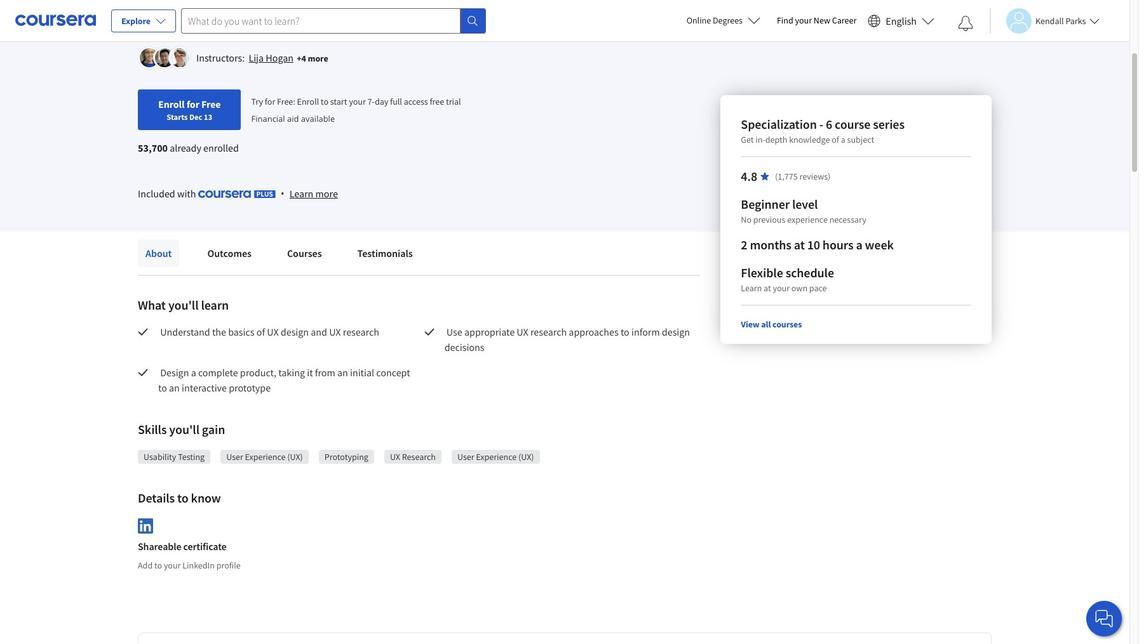 Task type: describe. For each thing, give the bounding box(es) containing it.
flexible schedule learn at your own pace
[[741, 265, 834, 294]]

skills
[[138, 422, 167, 438]]

subject
[[847, 134, 874, 145]]

more inside • learn more
[[315, 187, 338, 200]]

1 research from the left
[[343, 326, 379, 339]]

gain
[[202, 422, 225, 438]]

2 (ux) from the left
[[518, 452, 534, 463]]

try for free: enroll to start your 7-day full access free trial financial aid available
[[251, 96, 461, 125]]

2 user experience (ux) from the left
[[457, 452, 534, 463]]

1 vertical spatial of
[[256, 326, 265, 339]]

included
[[138, 187, 175, 200]]

of inside the specialization - 6 course series get in-depth knowledge of a subject
[[832, 134, 839, 145]]

parks
[[1066, 15, 1086, 26]]

design a complete product, taking it from an initial concept to an interactive prototype
[[158, 367, 412, 395]]

your inside try for free: enroll to start your 7-day full access free trial financial aid available
[[349, 96, 366, 107]]

already
[[170, 142, 201, 154]]

experience
[[787, 214, 828, 226]]

design inside use appropriate ux research approaches to inform design decisions
[[662, 326, 690, 339]]

ux right the basics
[[267, 326, 279, 339]]

starts
[[167, 112, 188, 122]]

specialization - 6 course series get in-depth knowledge of a subject
[[741, 116, 905, 145]]

13
[[204, 112, 212, 122]]

schedule
[[786, 265, 834, 281]]

0 horizontal spatial an
[[169, 382, 180, 395]]

available inside try for free: enroll to start your 7-day full access free trial financial aid available
[[301, 113, 335, 125]]

necessary
[[829, 214, 866, 226]]

learn inside flexible schedule learn at your own pace
[[741, 283, 762, 294]]

design
[[160, 367, 189, 379]]

explore button
[[111, 10, 176, 32]]

taking
[[278, 367, 305, 379]]

chat with us image
[[1094, 609, 1114, 630]]

try
[[251, 96, 263, 107]]

19 languages available button
[[239, 16, 333, 31]]

1 horizontal spatial an
[[337, 367, 348, 379]]

in
[[187, 17, 195, 30]]

1 (ux) from the left
[[287, 452, 303, 463]]

understand
[[160, 326, 210, 339]]

all
[[761, 319, 771, 330]]

interactive
[[182, 382, 227, 395]]

full
[[390, 96, 402, 107]]

specialization
[[741, 116, 817, 132]]

kentaro toyama image
[[155, 48, 174, 67]]

kendall
[[1036, 15, 1064, 26]]

53,700 already enrolled
[[138, 142, 239, 154]]

find
[[777, 15, 793, 26]]

view
[[741, 319, 760, 330]]

free
[[430, 96, 444, 107]]

level
[[792, 196, 818, 212]]

1 horizontal spatial at
[[794, 237, 805, 253]]

about link
[[138, 240, 179, 267]]

certificate
[[183, 540, 227, 553]]

pace
[[809, 283, 827, 294]]

2 experience from the left
[[476, 452, 517, 463]]

use appropriate ux research approaches to inform design decisions
[[444, 326, 692, 354]]

coursera image
[[15, 10, 96, 31]]

at inside flexible schedule learn at your own pace
[[764, 283, 771, 294]]

previous
[[753, 214, 785, 226]]

flexible
[[741, 265, 783, 281]]

add
[[138, 560, 153, 572]]

enroll inside enroll for free starts dec 13
[[158, 98, 185, 111]]

show notifications image
[[958, 16, 973, 31]]

•
[[281, 187, 284, 201]]

and
[[311, 326, 327, 339]]

own
[[791, 283, 808, 294]]

to inside use appropriate ux research approaches to inform design decisions
[[621, 326, 629, 339]]

what you'll learn
[[138, 297, 229, 313]]

use
[[447, 326, 462, 339]]

lija hogan image
[[140, 48, 159, 67]]

to left know on the left of page
[[177, 490, 189, 506]]

usability testing
[[144, 452, 205, 463]]

taught in english
[[156, 17, 228, 30]]

profile
[[216, 560, 241, 572]]

about
[[145, 247, 172, 260]]

testimonials link
[[350, 240, 420, 267]]

hours
[[823, 237, 854, 253]]

kendall parks
[[1036, 15, 1086, 26]]

enroll for free starts dec 13
[[158, 98, 221, 122]]

you'll for what
[[168, 297, 199, 313]]

basics
[[228, 326, 254, 339]]

product,
[[240, 367, 276, 379]]

knowledge
[[789, 134, 830, 145]]

degrees
[[713, 15, 743, 26]]

access
[[404, 96, 428, 107]]

ux right and
[[329, 326, 341, 339]]

no
[[741, 214, 752, 226]]

online degrees button
[[676, 6, 771, 34]]

taught
[[156, 17, 185, 30]]

-
[[819, 116, 823, 132]]

start
[[330, 96, 347, 107]]

testing
[[178, 452, 205, 463]]

outcomes link
[[200, 240, 259, 267]]

2 user from the left
[[457, 452, 474, 463]]

languages
[[251, 17, 294, 30]]

be
[[442, 17, 453, 30]]

week
[[865, 237, 894, 253]]

your down shareable certificate in the bottom of the page
[[164, 560, 181, 572]]

1 user experience (ux) from the left
[[226, 452, 303, 463]]

find your new career
[[777, 15, 857, 26]]

to right "add" in the left of the page
[[154, 560, 162, 572]]

course
[[835, 116, 871, 132]]

beginner level no previous experience necessary
[[741, 196, 866, 226]]

not
[[426, 17, 440, 30]]



Task type: vqa. For each thing, say whether or not it's contained in the screenshot.
rightmost scripts
no



Task type: locate. For each thing, give the bounding box(es) containing it.
a
[[841, 134, 845, 145], [856, 237, 863, 253], [191, 367, 196, 379]]

1 horizontal spatial experience
[[476, 452, 517, 463]]

research
[[343, 326, 379, 339], [530, 326, 567, 339]]

+4 more button
[[297, 52, 328, 65]]

enrolled
[[203, 142, 239, 154]]

to left inform
[[621, 326, 629, 339]]

0 vertical spatial of
[[832, 134, 839, 145]]

you'll up understand
[[168, 297, 199, 313]]

initial
[[350, 367, 374, 379]]

1 vertical spatial at
[[764, 283, 771, 294]]

the
[[212, 326, 226, 339]]

aid
[[287, 113, 299, 125]]

0 vertical spatial you'll
[[168, 297, 199, 313]]

a inside the specialization - 6 course series get in-depth knowledge of a subject
[[841, 134, 845, 145]]

0 horizontal spatial learn
[[290, 187, 313, 200]]

courses link
[[279, 240, 329, 267]]

0 vertical spatial a
[[841, 134, 845, 145]]

0 vertical spatial learn
[[290, 187, 313, 200]]

• learn more
[[281, 187, 338, 201]]

1 vertical spatial available
[[301, 113, 335, 125]]

of
[[832, 134, 839, 145], [256, 326, 265, 339]]

an right "from"
[[337, 367, 348, 379]]

trial
[[446, 96, 461, 107]]

4.8
[[741, 168, 757, 184]]

2 horizontal spatial a
[[856, 237, 863, 253]]

months
[[750, 237, 791, 253]]

0 horizontal spatial of
[[256, 326, 265, 339]]

find your new career link
[[771, 13, 863, 29]]

of down the 6
[[832, 134, 839, 145]]

0 vertical spatial more
[[308, 53, 328, 64]]

get
[[741, 134, 754, 145]]

0 horizontal spatial (ux)
[[287, 452, 303, 463]]

more right +4
[[308, 53, 328, 64]]

0 horizontal spatial research
[[343, 326, 379, 339]]

0 horizontal spatial design
[[281, 326, 309, 339]]

learn more link
[[290, 186, 338, 201]]

2 research from the left
[[530, 326, 567, 339]]

0 horizontal spatial user
[[226, 452, 243, 463]]

enroll up starts
[[158, 98, 185, 111]]

shareable
[[138, 540, 181, 553]]

0 horizontal spatial english
[[197, 17, 228, 30]]

ux inside use appropriate ux research approaches to inform design decisions
[[517, 326, 528, 339]]

lija
[[249, 51, 264, 64]]

0 horizontal spatial enroll
[[158, 98, 185, 111]]

instructors: lija hogan +4 more
[[196, 51, 328, 64]]

mark newman image
[[170, 48, 189, 67]]

to
[[321, 96, 328, 107], [621, 326, 629, 339], [158, 382, 167, 395], [177, 490, 189, 506], [154, 560, 162, 572]]

for inside try for free: enroll to start your 7-day full access free trial financial aid available
[[265, 96, 275, 107]]

courses
[[287, 247, 322, 260]]

a up "interactive"
[[191, 367, 196, 379]]

1 vertical spatial more
[[315, 187, 338, 200]]

decisions
[[444, 341, 484, 354]]

lija hogan link
[[249, 51, 294, 64]]

understand the basics of ux design and ux research
[[158, 326, 379, 339]]

1 horizontal spatial english
[[886, 14, 917, 27]]

+4
[[297, 53, 306, 64]]

in-
[[756, 134, 765, 145]]

research left approaches
[[530, 326, 567, 339]]

your right find
[[795, 15, 812, 26]]

2 months at 10 hours a week
[[741, 237, 894, 253]]

to inside try for free: enroll to start your 7-day full access free trial financial aid available
[[321, 96, 328, 107]]

for right try
[[265, 96, 275, 107]]

you'll up testing
[[169, 422, 199, 438]]

1 vertical spatial a
[[856, 237, 863, 253]]

english button
[[863, 0, 940, 41]]

what
[[138, 297, 166, 313]]

dec
[[189, 112, 202, 122]]

of right the basics
[[256, 326, 265, 339]]

1 user from the left
[[226, 452, 243, 463]]

outcomes
[[207, 247, 252, 260]]

online degrees
[[687, 15, 743, 26]]

testimonials
[[357, 247, 413, 260]]

your left own
[[773, 283, 790, 294]]

free:
[[277, 96, 295, 107]]

coursera plus image
[[198, 191, 276, 198]]

0 horizontal spatial a
[[191, 367, 196, 379]]

an
[[337, 367, 348, 379], [169, 382, 180, 395]]

1 horizontal spatial research
[[530, 326, 567, 339]]

1 vertical spatial you'll
[[169, 422, 199, 438]]

1 horizontal spatial a
[[841, 134, 845, 145]]

details to know
[[138, 490, 221, 506]]

for up dec at the left of the page
[[187, 98, 199, 111]]

courses
[[773, 319, 802, 330]]

1 horizontal spatial design
[[662, 326, 690, 339]]

know
[[191, 490, 221, 506]]

translated
[[455, 17, 498, 30]]

None search field
[[181, 8, 486, 33]]

your left "7-"
[[349, 96, 366, 107]]

design left and
[[281, 326, 309, 339]]

linkedin
[[182, 560, 215, 572]]

may
[[405, 17, 424, 30]]

to left start
[[321, 96, 328, 107]]

1 experience from the left
[[245, 452, 286, 463]]

53,700
[[138, 142, 168, 154]]

english inside english button
[[886, 14, 917, 27]]

research inside use appropriate ux research approaches to inform design decisions
[[530, 326, 567, 339]]

prototyping
[[325, 452, 368, 463]]

user right research
[[457, 452, 474, 463]]

available right aid
[[301, 113, 335, 125]]

ux left research
[[390, 452, 400, 463]]

financial
[[251, 113, 285, 125]]

learn down flexible in the top right of the page
[[741, 283, 762, 294]]

financial aid available button
[[251, 113, 335, 125]]

included with
[[138, 187, 198, 200]]

day
[[375, 96, 388, 107]]

with
[[177, 187, 196, 200]]

1 horizontal spatial for
[[265, 96, 275, 107]]

english right career on the right
[[886, 14, 917, 27]]

research up initial
[[343, 326, 379, 339]]

0 vertical spatial at
[[794, 237, 805, 253]]

enroll inside try for free: enroll to start your 7-day full access free trial financial aid available
[[297, 96, 319, 107]]

to down design
[[158, 382, 167, 395]]

0 vertical spatial an
[[337, 367, 348, 379]]

0 vertical spatial available
[[296, 17, 333, 30]]

7-
[[368, 96, 375, 107]]

view all courses
[[741, 319, 802, 330]]

0 horizontal spatial for
[[187, 98, 199, 111]]

beginner
[[741, 196, 790, 212]]

series
[[873, 116, 905, 132]]

for for enroll
[[187, 98, 199, 111]]

more right •
[[315, 187, 338, 200]]

1 horizontal spatial (ux)
[[518, 452, 534, 463]]

experience
[[245, 452, 286, 463], [476, 452, 517, 463]]

1 horizontal spatial learn
[[741, 283, 762, 294]]

for inside enroll for free starts dec 13
[[187, 98, 199, 111]]

some
[[344, 17, 369, 30]]

2
[[741, 237, 747, 253]]

0 horizontal spatial experience
[[245, 452, 286, 463]]

19
[[239, 17, 249, 30]]

some content may not be translated
[[344, 17, 498, 30]]

0 horizontal spatial at
[[764, 283, 771, 294]]

more
[[308, 53, 328, 64], [315, 187, 338, 200]]

2 vertical spatial a
[[191, 367, 196, 379]]

design right inform
[[662, 326, 690, 339]]

learn
[[201, 297, 229, 313]]

at left 10
[[794, 237, 805, 253]]

an down design
[[169, 382, 180, 395]]

What do you want to learn? text field
[[181, 8, 461, 33]]

more inside instructors: lija hogan +4 more
[[308, 53, 328, 64]]

appropriate
[[464, 326, 515, 339]]

your inside find your new career link
[[795, 15, 812, 26]]

0 horizontal spatial user experience (ux)
[[226, 452, 303, 463]]

from
[[315, 367, 335, 379]]

enroll right free:
[[297, 96, 319, 107]]

6
[[826, 116, 832, 132]]

2 design from the left
[[662, 326, 690, 339]]

ux right appropriate in the left bottom of the page
[[517, 326, 528, 339]]

1 design from the left
[[281, 326, 309, 339]]

a left week at the top right of page
[[856, 237, 863, 253]]

your inside flexible schedule learn at your own pace
[[773, 283, 790, 294]]

explore
[[121, 15, 151, 27]]

content
[[371, 17, 403, 30]]

1 vertical spatial an
[[169, 382, 180, 395]]

add to your linkedin profile
[[138, 560, 241, 572]]

approaches
[[569, 326, 619, 339]]

english right in
[[197, 17, 228, 30]]

(1,775
[[775, 171, 798, 182]]

a left subject
[[841, 134, 845, 145]]

you'll for skills
[[169, 422, 199, 438]]

you'll
[[168, 297, 199, 313], [169, 422, 199, 438]]

to inside design a complete product, taking it from an initial concept to an interactive prototype
[[158, 382, 167, 395]]

for for try
[[265, 96, 275, 107]]

research
[[402, 452, 436, 463]]

career
[[832, 15, 857, 26]]

available inside button
[[296, 17, 333, 30]]

1 horizontal spatial user
[[457, 452, 474, 463]]

learn
[[290, 187, 313, 200], [741, 283, 762, 294]]

learn right •
[[290, 187, 313, 200]]

1 horizontal spatial user experience (ux)
[[457, 452, 534, 463]]

free
[[201, 98, 221, 111]]

learn inside • learn more
[[290, 187, 313, 200]]

view all courses link
[[741, 319, 802, 330]]

1 horizontal spatial enroll
[[297, 96, 319, 107]]

a inside design a complete product, taking it from an initial concept to an interactive prototype
[[191, 367, 196, 379]]

details
[[138, 490, 175, 506]]

complete
[[198, 367, 238, 379]]

available
[[296, 17, 333, 30], [301, 113, 335, 125]]

online
[[687, 15, 711, 26]]

it
[[307, 367, 313, 379]]

available up +4 more button
[[296, 17, 333, 30]]

user right testing
[[226, 452, 243, 463]]

at down flexible in the top right of the page
[[764, 283, 771, 294]]

prototype
[[229, 382, 271, 395]]

1 vertical spatial learn
[[741, 283, 762, 294]]

1 horizontal spatial of
[[832, 134, 839, 145]]



